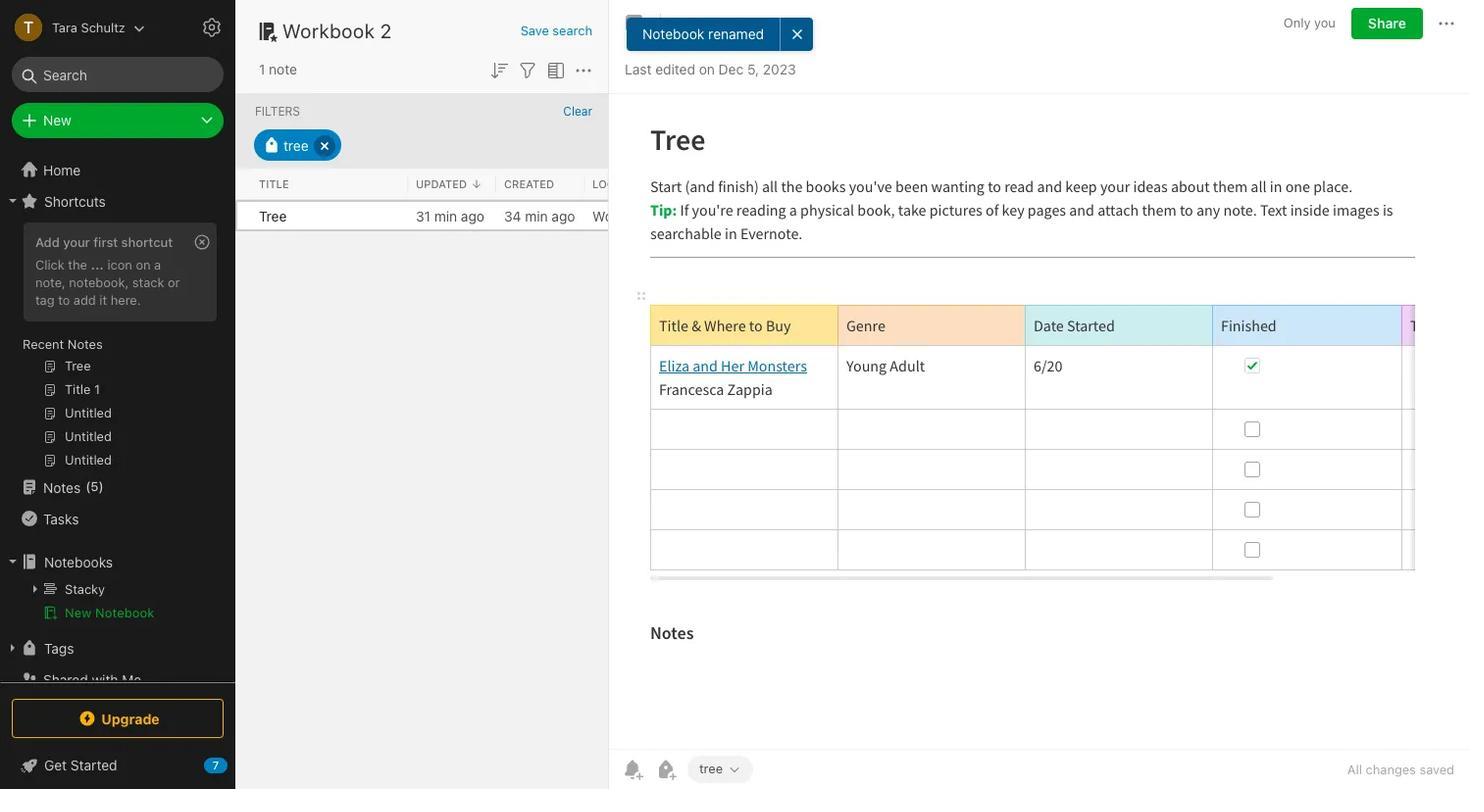 Task type: locate. For each thing, give the bounding box(es) containing it.
1 horizontal spatial workbook
[[592, 207, 657, 224]]

me
[[122, 671, 142, 688]]

dec
[[719, 60, 744, 77]]

group
[[0, 217, 227, 480]]

1 note
[[259, 61, 297, 77]]

workbook 2
[[694, 15, 765, 31], [283, 20, 392, 42], [592, 207, 669, 224]]

2 row group from the top
[[235, 200, 938, 232]]

started
[[70, 757, 117, 774]]

min right 31
[[434, 207, 457, 224]]

1 vertical spatial new
[[65, 605, 92, 621]]

new
[[43, 112, 71, 129], [65, 605, 92, 621]]

ago left 34
[[461, 207, 485, 224]]

1 vertical spatial on
[[136, 257, 151, 273]]

notes ( 5 )
[[43, 479, 104, 496]]

shortcuts button
[[0, 185, 227, 217]]

min for 31
[[434, 207, 457, 224]]

2
[[757, 15, 765, 31], [380, 20, 392, 42], [661, 207, 669, 224]]

new for new
[[43, 112, 71, 129]]

34 min ago
[[504, 207, 575, 224]]

more actions field right the share button
[[1435, 8, 1459, 39]]

on
[[699, 60, 715, 77], [136, 257, 151, 273]]

ago
[[461, 207, 485, 224], [552, 207, 575, 224]]

workbook down location
[[592, 207, 657, 224]]

tasks
[[43, 511, 79, 527]]

1 horizontal spatial ago
[[552, 207, 575, 224]]

updated
[[416, 177, 467, 190]]

note list element
[[235, 0, 1036, 790]]

note
[[269, 61, 297, 77]]

changes
[[1366, 762, 1416, 778]]

tree button inside "note list" element
[[254, 129, 341, 161]]

shared with me
[[43, 671, 142, 688]]

tree button down filters
[[254, 129, 341, 161]]

notes left ( on the left of the page
[[43, 479, 81, 496]]

group containing add your first shortcut
[[0, 217, 227, 480]]

tree right add tag icon
[[699, 761, 723, 777]]

min for 34
[[525, 207, 548, 224]]

cell inside "note list" element
[[235, 200, 251, 232]]

0 vertical spatial tree button
[[254, 129, 341, 161]]

search
[[553, 23, 592, 38]]

first
[[93, 234, 118, 250]]

on left dec
[[699, 60, 715, 77]]

save search button
[[521, 22, 592, 41]]

1 vertical spatial notes
[[43, 479, 81, 496]]

notebook
[[643, 26, 705, 42], [95, 605, 154, 621]]

new inside popup button
[[43, 112, 71, 129]]

2 horizontal spatial workbook
[[694, 15, 754, 31]]

tara schultz
[[52, 19, 125, 35]]

row group
[[235, 169, 1036, 200], [235, 200, 938, 232]]

tree inside "note list" element
[[283, 137, 309, 154]]

1 ago from the left
[[461, 207, 485, 224]]

2 ago from the left
[[552, 207, 575, 224]]

tree Tag actions field
[[723, 763, 742, 777]]

new inside button
[[65, 605, 92, 621]]

workbook 2 up "note"
[[283, 20, 392, 42]]

1 horizontal spatial tree
[[699, 761, 723, 777]]

get started
[[44, 757, 117, 774]]

1 row group from the top
[[235, 169, 1036, 200]]

1 min from the left
[[434, 207, 457, 224]]

recent notes
[[23, 336, 103, 352]]

31
[[416, 207, 431, 224]]

0 vertical spatial on
[[699, 60, 715, 77]]

workbook
[[694, 15, 754, 31], [283, 20, 375, 42], [592, 207, 657, 224]]

more actions field right view options field
[[572, 57, 595, 82]]

0 horizontal spatial notebook
[[95, 605, 154, 621]]

on left a
[[136, 257, 151, 273]]

5,
[[747, 60, 759, 77]]

expand notebooks image
[[5, 554, 21, 570]]

0 horizontal spatial min
[[434, 207, 457, 224]]

34
[[504, 207, 521, 224]]

new notebook
[[65, 605, 154, 621]]

click
[[35, 257, 65, 273]]

More actions field
[[1435, 8, 1459, 39], [572, 57, 595, 82]]

0 vertical spatial more actions field
[[1435, 8, 1459, 39]]

tree button
[[254, 129, 341, 161], [688, 756, 753, 784]]

notes right recent
[[68, 336, 103, 352]]

0 horizontal spatial ago
[[461, 207, 485, 224]]

min right 34
[[525, 207, 548, 224]]

tree
[[0, 154, 235, 739]]

2 horizontal spatial 2
[[757, 15, 765, 31]]

notes
[[68, 336, 103, 352], [43, 479, 81, 496]]

0 vertical spatial new
[[43, 112, 71, 129]]

new up tags
[[65, 605, 92, 621]]

2 min from the left
[[525, 207, 548, 224]]

ago down created
[[552, 207, 575, 224]]

1 horizontal spatial 2
[[661, 207, 669, 224]]

2 horizontal spatial workbook 2
[[694, 15, 765, 31]]

row group down location
[[235, 200, 938, 232]]

home
[[43, 161, 81, 178]]

tree button right add tag icon
[[688, 756, 753, 784]]

notebook up the tags button on the bottom left of page
[[95, 605, 154, 621]]

saved
[[1420, 762, 1455, 778]]

workbook 2 up dec
[[694, 15, 765, 31]]

new up home at the left top
[[43, 112, 71, 129]]

1 horizontal spatial on
[[699, 60, 715, 77]]

you
[[1315, 15, 1336, 31]]

0 horizontal spatial 2
[[380, 20, 392, 42]]

new notebook button
[[0, 601, 227, 625]]

last
[[625, 60, 652, 77]]

edited
[[655, 60, 695, 77]]

it
[[99, 292, 107, 308]]

None search field
[[26, 57, 210, 92]]

more actions image
[[572, 59, 595, 82]]

tree down filters
[[283, 137, 309, 154]]

0 horizontal spatial workbook 2
[[283, 20, 392, 42]]

tasks button
[[0, 503, 227, 535]]

notebook renamed
[[643, 26, 765, 42]]

cell
[[235, 200, 251, 232]]

1 vertical spatial tree button
[[688, 756, 753, 784]]

ago for 31 min ago
[[461, 207, 485, 224]]

0 vertical spatial tree
[[283, 137, 309, 154]]

workbook 2 down location
[[592, 207, 669, 224]]

0 horizontal spatial tree button
[[254, 129, 341, 161]]

add
[[35, 234, 60, 250]]

1 horizontal spatial min
[[525, 207, 548, 224]]

share button
[[1352, 8, 1423, 39]]

icon on a note, notebook, stack or tag to add it here.
[[35, 257, 180, 308]]

tree containing home
[[0, 154, 235, 739]]

0 horizontal spatial on
[[136, 257, 151, 273]]

workbook 2 inside row group
[[592, 207, 669, 224]]

row group down clear
[[235, 169, 1036, 200]]

row group containing tree
[[235, 200, 938, 232]]

tag
[[35, 292, 55, 308]]

1 vertical spatial notebook
[[95, 605, 154, 621]]

Add filters field
[[516, 57, 540, 82]]

1 horizontal spatial notebook
[[643, 26, 705, 42]]

workbook up "note"
[[283, 20, 375, 42]]

your
[[63, 234, 90, 250]]

1 vertical spatial tree
[[699, 761, 723, 777]]

shortcut
[[121, 234, 173, 250]]

0 vertical spatial notes
[[68, 336, 103, 352]]

workbook up dec
[[694, 15, 754, 31]]

a
[[154, 257, 161, 273]]

note window element
[[609, 0, 1470, 790]]

notes inside notes ( 5 )
[[43, 479, 81, 496]]

filters
[[255, 104, 300, 119]]

1 horizontal spatial workbook 2
[[592, 207, 669, 224]]

...
[[91, 257, 104, 273]]

0 horizontal spatial tree
[[283, 137, 309, 154]]

5
[[91, 479, 99, 495]]

(
[[86, 479, 91, 495]]

settings image
[[200, 16, 224, 39]]

add
[[73, 292, 96, 308]]

0 horizontal spatial more actions field
[[572, 57, 595, 82]]

on inside icon on a note, notebook, stack or tag to add it here.
[[136, 257, 151, 273]]

1 horizontal spatial tree button
[[688, 756, 753, 784]]

click to collapse image
[[228, 753, 243, 777]]

home link
[[0, 154, 235, 185]]

new notebook group
[[0, 578, 227, 633]]

workbook 2 button
[[669, 10, 772, 37]]

notebook up edited
[[643, 26, 705, 42]]

min
[[434, 207, 457, 224], [525, 207, 548, 224]]

tree
[[283, 137, 309, 154], [699, 761, 723, 777]]



Task type: vqa. For each thing, say whether or not it's contained in the screenshot.
the Done button
no



Task type: describe. For each thing, give the bounding box(es) containing it.
2023
[[763, 60, 796, 77]]

tags button
[[0, 633, 227, 664]]

shortcuts
[[44, 193, 106, 209]]

note,
[[35, 275, 66, 290]]

1
[[259, 61, 265, 77]]

location
[[592, 177, 648, 190]]

save search
[[521, 23, 592, 38]]

View options field
[[540, 57, 568, 82]]

created
[[504, 177, 554, 190]]

notebook inside button
[[95, 605, 154, 621]]

tags
[[44, 640, 74, 657]]

get
[[44, 757, 67, 774]]

all changes saved
[[1348, 762, 1455, 778]]

save
[[521, 23, 549, 38]]

to
[[58, 292, 70, 308]]

expand tags image
[[5, 641, 21, 656]]

more actions image
[[1435, 12, 1459, 35]]

notebook,
[[69, 275, 129, 290]]

share
[[1368, 15, 1407, 31]]

0 vertical spatial notebook
[[643, 26, 705, 42]]

or
[[168, 275, 180, 290]]

icon
[[107, 257, 132, 273]]

notebooks
[[44, 554, 113, 570]]

the
[[68, 257, 87, 273]]

renamed
[[709, 26, 765, 42]]

row group containing title
[[235, 169, 1036, 200]]

recent
[[23, 336, 64, 352]]

tara
[[52, 19, 77, 35]]

schultz
[[81, 19, 125, 35]]

upgrade
[[101, 711, 160, 727]]

add filters image
[[516, 59, 540, 82]]

tree button inside note window element
[[688, 756, 753, 784]]

all
[[1348, 762, 1363, 778]]

Sort options field
[[488, 57, 511, 82]]

workbook 2 inside workbook 2 button
[[694, 15, 765, 31]]

arrow image
[[27, 582, 43, 597]]

tree inside note window element
[[699, 761, 723, 777]]

here.
[[111, 292, 141, 308]]

workbook inside button
[[694, 15, 754, 31]]

add tag image
[[654, 758, 678, 782]]

only you
[[1284, 15, 1336, 31]]

1 horizontal spatial more actions field
[[1435, 8, 1459, 39]]

upgrade button
[[12, 699, 224, 739]]

new for new notebook
[[65, 605, 92, 621]]

31 min ago
[[416, 207, 485, 224]]

last edited on dec 5, 2023
[[625, 60, 796, 77]]

tree
[[259, 207, 287, 224]]

shared
[[43, 671, 88, 688]]

row group inside "note list" element
[[235, 200, 938, 232]]

2 inside button
[[757, 15, 765, 31]]

Note Editor text field
[[609, 94, 1470, 749]]

on inside note window element
[[699, 60, 715, 77]]

0 horizontal spatial workbook
[[283, 20, 375, 42]]

with
[[92, 671, 118, 688]]

title
[[259, 177, 289, 190]]

Account field
[[0, 8, 145, 47]]

shared with me link
[[0, 664, 227, 695]]

only
[[1284, 15, 1311, 31]]

stack
[[132, 275, 164, 290]]

add your first shortcut
[[35, 234, 173, 250]]

7
[[213, 759, 219, 772]]

clear
[[563, 104, 592, 119]]

Search text field
[[26, 57, 210, 92]]

new button
[[12, 103, 224, 138]]

add a reminder image
[[621, 758, 644, 782]]

expand note image
[[623, 12, 646, 35]]

click the ...
[[35, 257, 104, 273]]

notebooks link
[[0, 546, 227, 578]]

clear button
[[563, 104, 592, 119]]

Help and Learning task checklist field
[[0, 750, 235, 782]]

1 vertical spatial more actions field
[[572, 57, 595, 82]]

ago for 34 min ago
[[552, 207, 575, 224]]

)
[[99, 479, 104, 495]]



